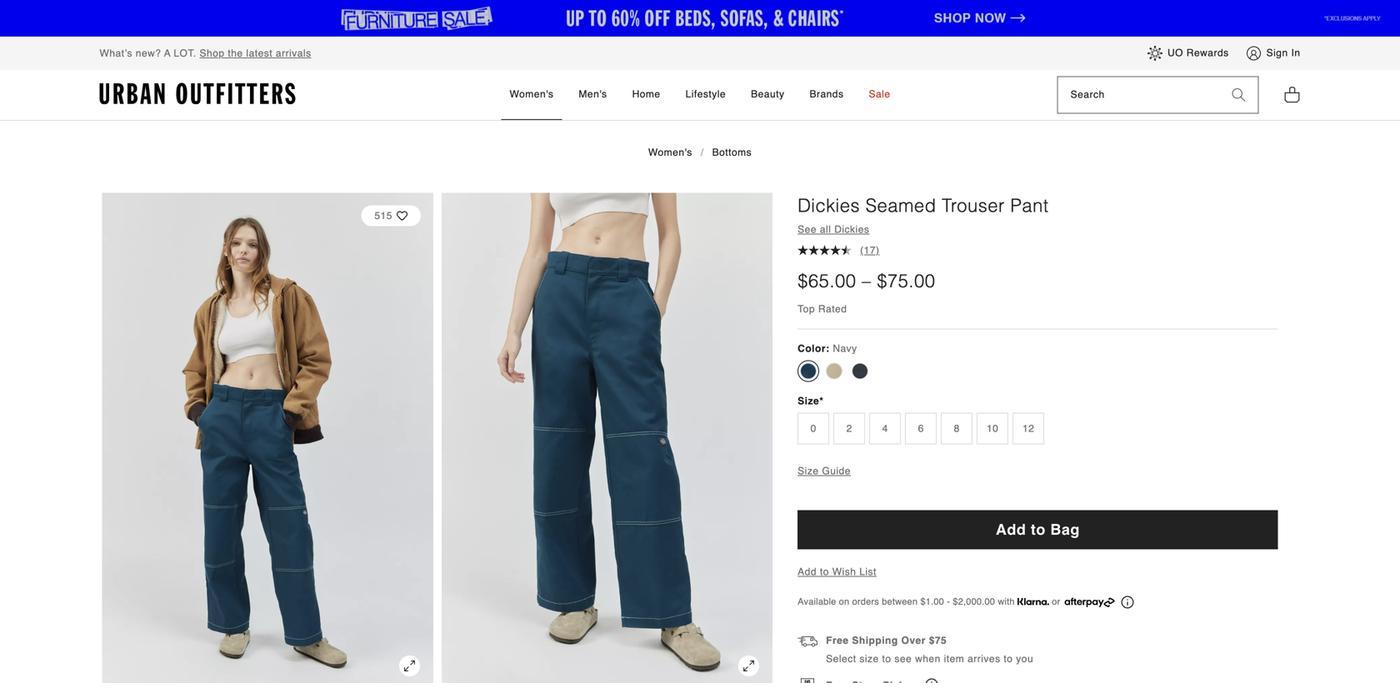 Task type: describe. For each thing, give the bounding box(es) containing it.
size for size
[[798, 396, 820, 407]]

women's link for bottoms
[[649, 147, 693, 158]]

a
[[164, 47, 171, 59]]

shipping options image
[[798, 635, 818, 655]]

lifestyle link
[[677, 70, 735, 120]]

4.5 stars element
[[798, 245, 852, 256]]

in
[[1292, 47, 1301, 59]]

free
[[826, 635, 849, 647]]

free shipping over $75 select size to see when item arrives to you
[[826, 635, 1034, 665]]

when
[[916, 654, 941, 665]]

to left wish
[[820, 567, 829, 578]]

–
[[862, 271, 872, 292]]

$65.00 – $75.00
[[798, 271, 936, 292]]

with
[[998, 597, 1015, 607]]

sign
[[1267, 47, 1289, 59]]

navy
[[833, 343, 858, 355]]

available
[[798, 597, 837, 607]]

urban outfitters image
[[100, 83, 296, 105]]

men's
[[579, 88, 607, 100]]

men's link
[[571, 70, 616, 120]]

between
[[882, 597, 918, 607]]

dickies seamed trouser pant see all dickies
[[798, 195, 1049, 235]]

arrivals
[[276, 47, 311, 59]]

see all dickies link
[[798, 224, 870, 235]]

what's new? a lot. shop the latest arrivals
[[100, 47, 311, 59]]

add for add to bag
[[996, 521, 1027, 538]]

original price: $65.00 – $75.00 element
[[798, 269, 936, 294]]

515 button
[[361, 197, 421, 235]]

10
[[987, 423, 999, 435]]

1 vertical spatial dickies
[[835, 224, 870, 235]]

add to bag
[[996, 521, 1080, 538]]

search image
[[1233, 88, 1246, 102]]

list
[[860, 567, 877, 578]]

4
[[883, 423, 889, 435]]

$75.00
[[877, 271, 936, 292]]

home
[[632, 88, 661, 100]]

or
[[1052, 597, 1061, 607]]

2 star rating image from the left
[[820, 245, 831, 256]]

2 star rating image from the left
[[831, 245, 841, 256]]

brands link
[[802, 70, 853, 120]]

what's
[[100, 47, 133, 59]]

sale link
[[861, 70, 899, 120]]

uo rewards link
[[1147, 45, 1229, 61]]

all
[[820, 224, 832, 235]]

1 star rating image from the left
[[809, 245, 820, 256]]

shipping
[[852, 635, 899, 647]]

rated
[[819, 303, 847, 315]]

1 star rating image from the left
[[798, 245, 809, 256]]

$1.00
[[921, 597, 945, 607]]

color:
[[798, 343, 830, 355]]

bottoms link
[[713, 147, 752, 158]]

515
[[375, 210, 393, 222]]

my shopping bag image
[[1284, 85, 1301, 103]]

zoom in image
[[739, 656, 760, 677]]

sign in
[[1267, 47, 1301, 59]]

sign in button
[[1246, 45, 1301, 61]]



Task type: vqa. For each thing, say whether or not it's contained in the screenshot.
SHOP NOW
no



Task type: locate. For each thing, give the bounding box(es) containing it.
sale
[[869, 88, 891, 100]]

dickies seamed trouser pant image
[[102, 193, 433, 684]]

Search text field
[[1059, 77, 1220, 113]]

$75
[[929, 635, 947, 647]]

you
[[1017, 654, 1034, 665]]

1 horizontal spatial add
[[996, 521, 1027, 538]]

dickies seamed trouser pant #1 image
[[442, 193, 773, 684]]

star rating image down see
[[798, 245, 809, 256]]

add
[[996, 521, 1027, 538], [798, 567, 817, 578]]

beauty
[[751, 88, 785, 100]]

available on orders between $1.00 - $2,000.00 with
[[798, 597, 1018, 607]]

star rating image down see all dickies link
[[831, 245, 841, 256]]

uo
[[1168, 47, 1184, 59]]

add to wish list button
[[798, 567, 877, 578]]

1 horizontal spatial women's
[[649, 147, 693, 158]]

uo rewards
[[1168, 47, 1229, 59]]

add to bag button
[[798, 511, 1279, 550]]

on
[[839, 597, 850, 607]]

1 horizontal spatial women's link
[[649, 147, 693, 158]]

add for add to wish list
[[798, 567, 817, 578]]

seamed
[[866, 195, 937, 216]]

shop the latest arrivals link
[[200, 47, 311, 59]]

star rating image
[[798, 245, 809, 256], [831, 245, 841, 256]]

black image
[[852, 363, 869, 380]]

beauty link
[[743, 70, 793, 120]]

1 vertical spatial women's link
[[649, 147, 693, 158]]

size
[[798, 396, 820, 407], [798, 466, 819, 477]]

women's left men's
[[510, 88, 554, 100]]

to left the see
[[883, 654, 892, 665]]

zoom in image
[[399, 656, 420, 677]]

6
[[918, 423, 924, 435]]

rewards
[[1187, 47, 1229, 59]]

0 horizontal spatial women's
[[510, 88, 554, 100]]

over
[[902, 635, 926, 647]]

guide
[[822, 466, 851, 477]]

add inside button
[[996, 521, 1027, 538]]

top
[[798, 303, 815, 315]]

0 vertical spatial women's link
[[501, 70, 562, 120]]

latest
[[246, 47, 273, 59]]

star rating image down all
[[820, 245, 831, 256]]

0 vertical spatial size
[[798, 396, 820, 407]]

women's for men's
[[510, 88, 554, 100]]

lot.
[[174, 47, 197, 59]]

0 horizontal spatial women's link
[[501, 70, 562, 120]]

color: navy
[[798, 343, 858, 355]]

women's link left men's link
[[501, 70, 562, 120]]

0 vertical spatial women's
[[510, 88, 554, 100]]

to inside button
[[1031, 521, 1046, 538]]

add left bag
[[996, 521, 1027, 538]]

size up "0"
[[798, 396, 820, 407]]

0 horizontal spatial add
[[798, 567, 817, 578]]

wish
[[833, 567, 857, 578]]

select
[[826, 654, 857, 665]]

see
[[798, 224, 817, 235]]

12
[[1023, 423, 1035, 435]]

1 horizontal spatial star rating image
[[831, 245, 841, 256]]

star rating image down see all dickies link
[[841, 245, 852, 256]]

-
[[947, 597, 951, 607]]

orders
[[853, 597, 880, 607]]

women's left bottoms
[[649, 147, 693, 158]]

pant
[[1011, 195, 1049, 216]]

2 size from the top
[[798, 466, 819, 477]]

women's inside main navigation element
[[510, 88, 554, 100]]

or button
[[1018, 595, 1134, 610]]

women's link left bottoms
[[649, 147, 693, 158]]

1 vertical spatial add
[[798, 567, 817, 578]]

store pickup image
[[926, 679, 938, 684]]

2
[[847, 423, 853, 435]]

main navigation element
[[360, 70, 1041, 120]]

women's link
[[501, 70, 562, 120], [649, 147, 693, 158]]

1 size from the top
[[798, 396, 820, 407]]

top rated
[[798, 303, 847, 315]]

afterpay image
[[1065, 598, 1115, 608]]

women's link for men's
[[501, 70, 562, 120]]

8
[[954, 423, 960, 435]]

the
[[228, 47, 243, 59]]

star rating image down see
[[809, 245, 820, 256]]

None search field
[[1059, 77, 1220, 113]]

shop
[[200, 47, 225, 59]]

women's for bottoms
[[649, 147, 693, 158]]

new?
[[136, 47, 161, 59]]

tan image
[[826, 363, 843, 380]]

size for size guide
[[798, 466, 819, 477]]

0
[[811, 423, 817, 435]]

$65.00
[[798, 271, 857, 292]]

0 vertical spatial dickies
[[798, 195, 860, 216]]

size guide
[[798, 466, 851, 477]]

size guide button
[[798, 466, 851, 477]]

1 vertical spatial size
[[798, 466, 819, 477]]

$2,000.00
[[953, 597, 996, 607]]

dickies
[[798, 195, 860, 216], [835, 224, 870, 235]]

bag
[[1051, 521, 1080, 538]]

size left guide
[[798, 466, 819, 477]]

star rating image
[[809, 245, 820, 256], [820, 245, 831, 256], [841, 245, 852, 256]]

navy image
[[801, 363, 817, 380]]

dickies up all
[[798, 195, 860, 216]]

klarna image
[[1018, 599, 1050, 606]]

to
[[1031, 521, 1046, 538], [820, 567, 829, 578], [883, 654, 892, 665], [1004, 654, 1013, 665]]

store pickup image
[[801, 679, 815, 684], [801, 679, 815, 684]]

arrives
[[968, 654, 1001, 665]]

dickies right all
[[835, 224, 870, 235]]

size
[[860, 654, 879, 665]]

item
[[944, 654, 965, 665]]

home link
[[624, 70, 669, 120]]

1 vertical spatial women's
[[649, 147, 693, 158]]

see
[[895, 654, 912, 665]]

0 vertical spatial add
[[996, 521, 1027, 538]]

3 star rating image from the left
[[841, 245, 852, 256]]

0 horizontal spatial star rating image
[[798, 245, 809, 256]]

add to wish list
[[798, 567, 877, 578]]

add up available
[[798, 567, 817, 578]]

to left you
[[1004, 654, 1013, 665]]

to left bag
[[1031, 521, 1046, 538]]

brands
[[810, 88, 844, 100]]

women's
[[510, 88, 554, 100], [649, 147, 693, 158]]

bottoms
[[713, 147, 752, 158]]

lifestyle
[[686, 88, 726, 100]]

trouser
[[942, 195, 1005, 216]]



